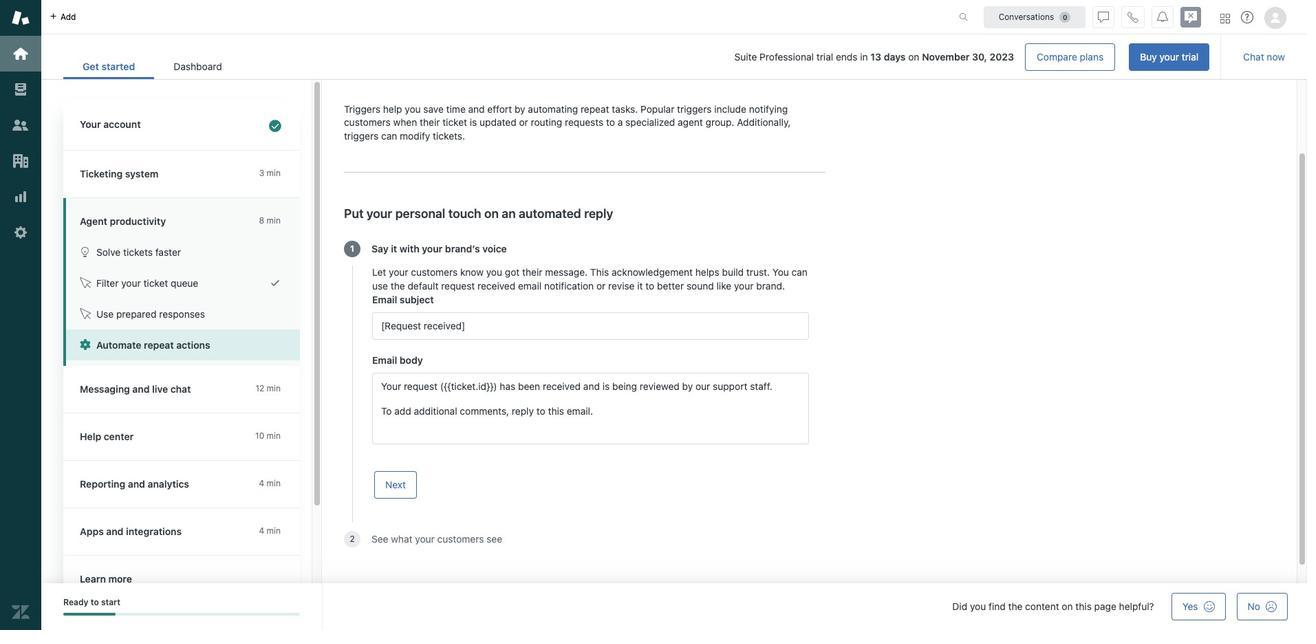Task type: locate. For each thing, give the bounding box(es) containing it.
1 vertical spatial you
[[486, 266, 502, 278]]

1 min from the top
[[267, 168, 281, 178]]

next button
[[374, 471, 417, 499]]

4 min inside apps and integrations "heading"
[[259, 526, 281, 536]]

yes
[[1182, 601, 1198, 612]]

5 min from the top
[[267, 478, 281, 488]]

repeat up effort
[[459, 49, 531, 79]]

2 vertical spatial you
[[970, 601, 986, 612]]

trial down "zendesk chat" icon
[[1182, 51, 1199, 63]]

helpful?
[[1119, 601, 1154, 612]]

1 vertical spatial ticket
[[143, 277, 168, 289]]

save
[[423, 103, 444, 115]]

repeat inside the triggers help you save time and effort by automating repeat tasks. popular triggers include notifying customers when their ticket is updated or routing requests to a specialized agent group. additionally, triggers can modify tickets.
[[581, 103, 609, 115]]

1 horizontal spatial the
[[1008, 601, 1023, 612]]

email body
[[372, 355, 423, 366]]

1 horizontal spatial to
[[606, 116, 615, 128]]

your down build
[[734, 280, 754, 292]]

customers
[[344, 116, 391, 128], [411, 266, 458, 278], [437, 533, 484, 545]]

4 min from the top
[[267, 431, 281, 441]]

time
[[446, 103, 466, 115]]

1 vertical spatial the
[[1008, 601, 1023, 612]]

0 vertical spatial customers
[[344, 116, 391, 128]]

0 horizontal spatial can
[[381, 130, 397, 142]]

0 horizontal spatial automate repeat actions
[[96, 339, 210, 351]]

ready to start
[[63, 597, 120, 607]]

ticket left queue
[[143, 277, 168, 289]]

and for messaging and live chat
[[132, 383, 150, 395]]

yes button
[[1171, 593, 1226, 621]]

4
[[259, 478, 264, 488], [259, 526, 264, 536]]

0 vertical spatial on
[[908, 51, 919, 63]]

automate
[[344, 49, 453, 79], [96, 339, 141, 351]]

ticketing
[[80, 168, 123, 180]]

min for agent productivity
[[267, 215, 281, 226]]

0 horizontal spatial triggers
[[344, 130, 379, 142]]

1 horizontal spatial triggers
[[677, 103, 712, 115]]

1 horizontal spatial automate
[[344, 49, 453, 79]]

their up email
[[522, 266, 542, 278]]

1 4 min from the top
[[259, 478, 281, 488]]

trial for professional
[[816, 51, 833, 63]]

1 trial from the left
[[816, 51, 833, 63]]

1 vertical spatial it
[[637, 280, 643, 292]]

zendesk chat image
[[1181, 7, 1201, 28]]

on inside region
[[484, 207, 499, 221]]

2 horizontal spatial on
[[1062, 601, 1073, 612]]

4 inside apps and integrations "heading"
[[259, 526, 264, 536]]

help
[[80, 431, 101, 442]]

zendesk support image
[[12, 9, 30, 27]]

suite
[[734, 51, 757, 63]]

ticket down time
[[443, 116, 467, 128]]

0 horizontal spatial you
[[405, 103, 421, 115]]

1 horizontal spatial their
[[522, 266, 542, 278]]

customers up default on the top of page
[[411, 266, 458, 278]]

0 vertical spatial or
[[519, 116, 528, 128]]

main element
[[0, 0, 41, 630]]

0 horizontal spatial to
[[91, 597, 99, 607]]

by
[[515, 103, 525, 115]]

0 horizontal spatial trial
[[816, 51, 833, 63]]

1 vertical spatial 4 min
[[259, 526, 281, 536]]

3 min from the top
[[267, 383, 281, 394]]

1 vertical spatial automate
[[96, 339, 141, 351]]

your right put
[[367, 207, 392, 221]]

actions up automating
[[536, 49, 618, 79]]

admin image
[[12, 224, 30, 241]]

0 vertical spatial you
[[405, 103, 421, 115]]

1 horizontal spatial repeat
[[459, 49, 531, 79]]

next
[[385, 479, 406, 491]]

button displays agent's chat status as invisible. image
[[1098, 11, 1109, 22]]

1 vertical spatial actions
[[176, 339, 210, 351]]

1 vertical spatial customers
[[411, 266, 458, 278]]

on left this
[[1062, 601, 1073, 612]]

to down acknowledgement
[[646, 280, 654, 292]]

progress bar image
[[63, 613, 116, 616]]

email left body
[[372, 355, 397, 366]]

help
[[383, 103, 402, 115]]

to left a
[[606, 116, 615, 128]]

1 horizontal spatial on
[[908, 51, 919, 63]]

email down use
[[372, 294, 397, 306]]

6 min from the top
[[267, 526, 281, 536]]

personal
[[395, 207, 445, 221]]

2 horizontal spatial repeat
[[581, 103, 609, 115]]

can inside let your customers know you got their message. this acknowledgement helps build trust. you can use the default request received email notification or revise it to better sound like your brand.
[[792, 266, 808, 278]]

your right buy
[[1160, 51, 1179, 63]]

min for messaging and live chat
[[267, 383, 281, 394]]

2 4 min from the top
[[259, 526, 281, 536]]

1 vertical spatial their
[[522, 266, 542, 278]]

you inside let your customers know you got their message. this acknowledgement helps build trust. you can use the default request received email notification or revise it to better sound like your brand.
[[486, 266, 502, 278]]

1 vertical spatial to
[[646, 280, 654, 292]]

your inside button
[[121, 277, 141, 289]]

automate repeat actions button
[[66, 330, 300, 360]]

reporting and analytics
[[80, 478, 189, 490]]

your account
[[80, 118, 141, 130]]

1 vertical spatial 4
[[259, 526, 264, 536]]

2 vertical spatial repeat
[[144, 339, 174, 351]]

did you find the content on this page helpful?
[[952, 601, 1154, 612]]

1 horizontal spatial automate repeat actions
[[344, 49, 618, 79]]

and left the live
[[132, 383, 150, 395]]

better
[[657, 280, 684, 292]]

0 vertical spatial to
[[606, 116, 615, 128]]

and left the analytics
[[128, 478, 145, 490]]

this
[[590, 266, 609, 278]]

subject
[[400, 294, 434, 306]]

additionally,
[[737, 116, 791, 128]]

no
[[1248, 601, 1260, 612]]

1 vertical spatial can
[[792, 266, 808, 278]]

1 horizontal spatial you
[[486, 266, 502, 278]]

0 horizontal spatial or
[[519, 116, 528, 128]]

you up when
[[405, 103, 421, 115]]

13
[[871, 51, 881, 63]]

1 vertical spatial email
[[372, 355, 397, 366]]

repeat up the requests
[[581, 103, 609, 115]]

say it with your brand's voice
[[371, 243, 507, 255]]

or inside let your customers know you got their message. this acknowledgement helps build trust. you can use the default request received email notification or revise it to better sound like your brand.
[[596, 280, 606, 292]]

0 horizontal spatial the
[[391, 280, 405, 292]]

automate up the help
[[344, 49, 453, 79]]

to inside let your customers know you got their message. this acknowledgement helps build trust. you can use the default request received email notification or revise it to better sound like your brand.
[[646, 280, 654, 292]]

0 horizontal spatial ticket
[[143, 277, 168, 289]]

min inside reporting and analytics heading
[[267, 478, 281, 488]]

triggers up agent
[[677, 103, 712, 115]]

and inside messaging and live chat heading
[[132, 383, 150, 395]]

messaging and live chat heading
[[63, 366, 314, 413]]

ticketing system heading
[[63, 151, 314, 198]]

automate repeat actions inside button
[[96, 339, 210, 351]]

0 vertical spatial it
[[391, 243, 397, 255]]

on right days
[[908, 51, 919, 63]]

2023
[[990, 51, 1014, 63]]

tab list
[[63, 54, 241, 79]]

1 horizontal spatial trial
[[1182, 51, 1199, 63]]

customers inside let your customers know you got their message. this acknowledgement helps build trust. you can use the default request received email notification or revise it to better sound like your brand.
[[411, 266, 458, 278]]

0 horizontal spatial automate
[[96, 339, 141, 351]]

filter your ticket queue
[[96, 277, 198, 289]]

email for email body
[[372, 355, 397, 366]]

1 horizontal spatial ticket
[[443, 116, 467, 128]]

your
[[80, 118, 101, 130]]

and up the "is"
[[468, 103, 485, 115]]

solve
[[96, 246, 121, 258]]

it down acknowledgement
[[637, 280, 643, 292]]

2 email from the top
[[372, 355, 397, 366]]

can
[[381, 130, 397, 142], [792, 266, 808, 278]]

to
[[606, 116, 615, 128], [646, 280, 654, 292], [91, 597, 99, 607]]

min inside messaging and live chat heading
[[267, 383, 281, 394]]

and inside reporting and analytics heading
[[128, 478, 145, 490]]

you up received
[[486, 266, 502, 278]]

you right did
[[970, 601, 986, 612]]

2 vertical spatial to
[[91, 597, 99, 607]]

help center
[[80, 431, 134, 442]]

solve tickets faster button
[[66, 237, 300, 268]]

trial for your
[[1182, 51, 1199, 63]]

on left an
[[484, 207, 499, 221]]

0 vertical spatial 4
[[259, 478, 264, 488]]

your inside button
[[1160, 51, 1179, 63]]

the
[[391, 280, 405, 292], [1008, 601, 1023, 612]]

4 inside reporting and analytics heading
[[259, 478, 264, 488]]

1 horizontal spatial can
[[792, 266, 808, 278]]

or down by
[[519, 116, 528, 128]]

4 min
[[259, 478, 281, 488], [259, 526, 281, 536]]

min inside ticketing system heading
[[267, 168, 281, 178]]

min inside help center heading
[[267, 431, 281, 441]]

and right apps
[[106, 526, 123, 537]]

automate repeat actions up effort
[[344, 49, 618, 79]]

live
[[152, 383, 168, 395]]

notifications image
[[1157, 11, 1168, 22]]

and for apps and integrations
[[106, 526, 123, 537]]

faster
[[155, 246, 181, 258]]

0 vertical spatial 4 min
[[259, 478, 281, 488]]

or down this
[[596, 280, 606, 292]]

agent productivity heading
[[63, 198, 314, 237]]

more
[[108, 573, 132, 585]]

automated
[[519, 207, 581, 221]]

build
[[722, 266, 744, 278]]

1 vertical spatial or
[[596, 280, 606, 292]]

trial inside button
[[1182, 51, 1199, 63]]

1 vertical spatial on
[[484, 207, 499, 221]]

filter your ticket queue button
[[66, 268, 300, 299]]

it right say
[[391, 243, 397, 255]]

your right filter
[[121, 277, 141, 289]]

1 horizontal spatial it
[[637, 280, 643, 292]]

the up email subject
[[391, 280, 405, 292]]

professional
[[760, 51, 814, 63]]

repeat
[[459, 49, 531, 79], [581, 103, 609, 115], [144, 339, 174, 351]]

customers left see
[[437, 533, 484, 545]]

section
[[252, 43, 1210, 71]]

min inside agent productivity heading
[[267, 215, 281, 226]]

1 horizontal spatial or
[[596, 280, 606, 292]]

footer
[[41, 583, 1307, 630]]

requests
[[565, 116, 604, 128]]

min inside apps and integrations "heading"
[[267, 526, 281, 536]]

0 vertical spatial automate repeat actions
[[344, 49, 618, 79]]

agent
[[80, 215, 107, 227]]

helps
[[695, 266, 719, 278]]

repeat down use prepared responses
[[144, 339, 174, 351]]

sound
[[687, 280, 714, 292]]

can down when
[[381, 130, 397, 142]]

0 vertical spatial their
[[420, 116, 440, 128]]

0 vertical spatial actions
[[536, 49, 618, 79]]

can inside the triggers help you save time and effort by automating repeat tasks. popular triggers include notifying customers when their ticket is updated or routing requests to a specialized agent group. additionally, triggers can modify tickets.
[[381, 130, 397, 142]]

routing
[[531, 116, 562, 128]]

their down save
[[420, 116, 440, 128]]

0 vertical spatial email
[[372, 294, 397, 306]]

4 min inside reporting and analytics heading
[[259, 478, 281, 488]]

2 trial from the left
[[1182, 51, 1199, 63]]

1 horizontal spatial actions
[[536, 49, 618, 79]]

actions inside button
[[176, 339, 210, 351]]

to up progress bar image
[[91, 597, 99, 607]]

buy your trial
[[1140, 51, 1199, 63]]

0 horizontal spatial on
[[484, 207, 499, 221]]

0 vertical spatial ticket
[[443, 116, 467, 128]]

tickets.
[[433, 130, 465, 142]]

actions
[[536, 49, 618, 79], [176, 339, 210, 351]]

0 horizontal spatial actions
[[176, 339, 210, 351]]

triggers down triggers
[[344, 130, 379, 142]]

2 min from the top
[[267, 215, 281, 226]]

customers down triggers
[[344, 116, 391, 128]]

account
[[103, 118, 141, 130]]

your account button
[[63, 101, 297, 150]]

2 vertical spatial on
[[1062, 601, 1073, 612]]

the right find
[[1008, 601, 1023, 612]]

0 horizontal spatial repeat
[[144, 339, 174, 351]]

trial left ends
[[816, 51, 833, 63]]

message.
[[545, 266, 588, 278]]

can right you
[[792, 266, 808, 278]]

8
[[259, 215, 264, 226]]

actions down use prepared responses button
[[176, 339, 210, 351]]

2 horizontal spatial to
[[646, 280, 654, 292]]

dashboard
[[174, 61, 222, 72]]

their
[[420, 116, 440, 128], [522, 266, 542, 278]]

to inside the triggers help you save time and effort by automating repeat tasks. popular triggers include notifying customers when their ticket is updated or routing requests to a specialized agent group. additionally, triggers can modify tickets.
[[606, 116, 615, 128]]

received
[[478, 280, 515, 292]]

buy
[[1140, 51, 1157, 63]]

automate down use
[[96, 339, 141, 351]]

1 email from the top
[[372, 294, 397, 306]]

help center heading
[[63, 413, 314, 461]]

automate repeat actions down use prepared responses
[[96, 339, 210, 351]]

0 vertical spatial repeat
[[459, 49, 531, 79]]

no button
[[1237, 593, 1288, 621]]

customers inside the triggers help you save time and effort by automating repeat tasks. popular triggers include notifying customers when their ticket is updated or routing requests to a specialized agent group. additionally, triggers can modify tickets.
[[344, 116, 391, 128]]

0 horizontal spatial their
[[420, 116, 440, 128]]

1 4 from the top
[[259, 478, 264, 488]]

like
[[717, 280, 731, 292]]

1 vertical spatial automate repeat actions
[[96, 339, 210, 351]]

touch
[[448, 207, 481, 221]]

november
[[922, 51, 970, 63]]

apps
[[80, 526, 104, 537]]

1 vertical spatial repeat
[[581, 103, 609, 115]]

email
[[372, 294, 397, 306], [372, 355, 397, 366]]

2 4 from the top
[[259, 526, 264, 536]]

and inside apps and integrations "heading"
[[106, 526, 123, 537]]

put
[[344, 207, 364, 221]]

customers image
[[12, 116, 30, 134]]

brand.
[[756, 280, 785, 292]]

ticket
[[443, 116, 467, 128], [143, 277, 168, 289]]

0 vertical spatial automate
[[344, 49, 453, 79]]

reporting and analytics heading
[[63, 461, 314, 508]]

min for help center
[[267, 431, 281, 441]]

0 vertical spatial can
[[381, 130, 397, 142]]

0 vertical spatial the
[[391, 280, 405, 292]]

messaging and live chat
[[80, 383, 191, 395]]



Task type: vqa. For each thing, say whether or not it's contained in the screenshot.
"JP"
no



Task type: describe. For each thing, give the bounding box(es) containing it.
use
[[96, 308, 114, 320]]

queue
[[171, 277, 198, 289]]

know
[[460, 266, 484, 278]]

min for ticketing system
[[267, 168, 281, 178]]

tasks.
[[612, 103, 638, 115]]

3 min
[[259, 168, 281, 178]]

get
[[83, 61, 99, 72]]

add
[[61, 11, 76, 22]]

repeat inside automate repeat actions button
[[144, 339, 174, 351]]

start
[[101, 597, 120, 607]]

ready
[[63, 597, 88, 607]]

section containing suite professional trial ends in
[[252, 43, 1210, 71]]

learn
[[80, 573, 106, 585]]

started
[[101, 61, 135, 72]]

learn more button
[[63, 556, 297, 603]]

2 horizontal spatial you
[[970, 601, 986, 612]]

ticketing system
[[80, 168, 159, 180]]

ticket inside button
[[143, 277, 168, 289]]

email for email subject
[[372, 294, 397, 306]]

get started image
[[12, 45, 30, 63]]

get help image
[[1241, 11, 1253, 23]]

your right let
[[389, 266, 408, 278]]

0 horizontal spatial it
[[391, 243, 397, 255]]

default
[[408, 280, 439, 292]]

learn more
[[80, 573, 132, 585]]

and inside the triggers help you save time and effort by automating repeat tasks. popular triggers include notifying customers when their ticket is updated or routing requests to a specialized agent group. additionally, triggers can modify tickets.
[[468, 103, 485, 115]]

trust.
[[746, 266, 770, 278]]

compare
[[1037, 51, 1077, 63]]

ends
[[836, 51, 858, 63]]

you inside the triggers help you save time and effort by automating repeat tasks. popular triggers include notifying customers when their ticket is updated or routing requests to a specialized agent group. additionally, triggers can modify tickets.
[[405, 103, 421, 115]]

this
[[1076, 601, 1092, 612]]

progress-bar progress bar
[[63, 613, 300, 616]]

chat
[[1243, 51, 1264, 63]]

effort
[[487, 103, 512, 115]]

or inside the triggers help you save time and effort by automating repeat tasks. popular triggers include notifying customers when their ticket is updated or routing requests to a specialized agent group. additionally, triggers can modify tickets.
[[519, 116, 528, 128]]

in
[[860, 51, 868, 63]]

min for reporting and analytics
[[267, 478, 281, 488]]

your account heading
[[63, 101, 314, 151]]

30,
[[972, 51, 987, 63]]

with
[[400, 243, 419, 255]]

content
[[1025, 601, 1059, 612]]

integrations
[[126, 526, 182, 537]]

organizations image
[[12, 152, 30, 170]]

body
[[400, 355, 423, 366]]

days
[[884, 51, 906, 63]]

modify
[[400, 130, 430, 142]]

suite professional trial ends in 13 days on november 30, 2023
[[734, 51, 1014, 63]]

triggers help you save time and effort by automating repeat tasks. popular triggers include notifying customers when their ticket is updated or routing requests to a specialized agent group. additionally, triggers can modify tickets.
[[344, 103, 791, 142]]

10 min
[[255, 431, 281, 441]]

chat
[[170, 383, 191, 395]]

4 min for analytics
[[259, 478, 281, 488]]

chat now button
[[1232, 43, 1296, 71]]

learn more heading
[[63, 556, 314, 603]]

did
[[952, 601, 967, 612]]

include
[[714, 103, 746, 115]]

reporting image
[[12, 188, 30, 206]]

3
[[259, 168, 264, 178]]

footer containing did you find the content on this page helpful?
[[41, 583, 1307, 630]]

put your personal touch on an automated reply
[[344, 207, 613, 221]]

apps and integrations heading
[[63, 508, 314, 556]]

1 vertical spatial triggers
[[344, 130, 379, 142]]

triggers
[[344, 103, 380, 115]]

zendesk image
[[12, 603, 30, 621]]

November 30, 2023 text field
[[922, 51, 1014, 63]]

their inside let your customers know you got their message. this acknowledgement helps build trust. you can use the default request received email notification or revise it to better sound like your brand.
[[522, 266, 542, 278]]

popular
[[641, 103, 674, 115]]

your right with
[[422, 243, 443, 255]]

to inside footer
[[91, 597, 99, 607]]

an
[[502, 207, 516, 221]]

their inside the triggers help you save time and effort by automating repeat tasks. popular triggers include notifying customers when their ticket is updated or routing requests to a specialized agent group. additionally, triggers can modify tickets.
[[420, 116, 440, 128]]

use
[[372, 280, 388, 292]]

reporting
[[80, 478, 125, 490]]

12 min
[[256, 383, 281, 394]]

specialized
[[625, 116, 675, 128]]

revise
[[608, 280, 635, 292]]

12
[[256, 383, 264, 394]]

2 vertical spatial customers
[[437, 533, 484, 545]]

use prepared responses
[[96, 308, 205, 320]]

compare plans button
[[1025, 43, 1115, 71]]

updated
[[480, 116, 516, 128]]

agent
[[678, 116, 703, 128]]

find
[[989, 601, 1006, 612]]

repeat inside the content-title region
[[459, 49, 531, 79]]

dashboard tab
[[154, 54, 241, 79]]

compare plans
[[1037, 51, 1104, 63]]

responses
[[159, 308, 205, 320]]

agent productivity
[[80, 215, 166, 227]]

buy your trial button
[[1129, 43, 1210, 71]]

it inside let your customers know you got their message. this acknowledgement helps build trust. you can use the default request received email notification or revise it to better sound like your brand.
[[637, 280, 643, 292]]

your right what at the left of page
[[415, 533, 435, 545]]

ticket inside the triggers help you save time and effort by automating repeat tasks. popular triggers include notifying customers when their ticket is updated or routing requests to a specialized agent group. additionally, triggers can modify tickets.
[[443, 116, 467, 128]]

4 for reporting and analytics
[[259, 478, 264, 488]]

notifying
[[749, 103, 788, 115]]

acknowledgement
[[612, 266, 693, 278]]

automate repeat actions inside the content-title region
[[344, 49, 618, 79]]

conversations button
[[984, 6, 1086, 28]]

views image
[[12, 80, 30, 98]]

reply
[[584, 207, 613, 221]]

solve tickets faster
[[96, 246, 181, 258]]

the inside let your customers know you got their message. this acknowledgement helps build trust. you can use the default request received email notification or revise it to better sound like your brand.
[[391, 280, 405, 292]]

tab list containing get started
[[63, 54, 241, 79]]

and for reporting and analytics
[[128, 478, 145, 490]]

add button
[[41, 0, 84, 34]]

actions inside the content-title region
[[536, 49, 618, 79]]

4 for apps and integrations
[[259, 526, 264, 536]]

chat now
[[1243, 51, 1285, 63]]

use prepared responses button
[[66, 299, 300, 330]]

Email body text field
[[372, 373, 809, 445]]

Email body field
[[372, 313, 809, 340]]

what
[[391, 533, 412, 545]]

got
[[505, 266, 520, 278]]

zendesk products image
[[1220, 13, 1230, 23]]

let your customers know you got their message. this acknowledgement helps build trust. you can use the default request received email notification or revise it to better sound like your brand.
[[372, 266, 808, 292]]

productivity
[[110, 215, 166, 227]]

center
[[104, 431, 134, 442]]

content-title region
[[344, 48, 826, 80]]

10
[[255, 431, 264, 441]]

automate inside button
[[96, 339, 141, 351]]

messaging
[[80, 383, 130, 395]]

get started
[[83, 61, 135, 72]]

put your personal touch on an automated reply region
[[344, 102, 826, 581]]

0 vertical spatial triggers
[[677, 103, 712, 115]]

min for apps and integrations
[[267, 526, 281, 536]]

automate inside the content-title region
[[344, 49, 453, 79]]

tickets
[[123, 246, 153, 258]]

let
[[372, 266, 386, 278]]

4 min for integrations
[[259, 526, 281, 536]]



